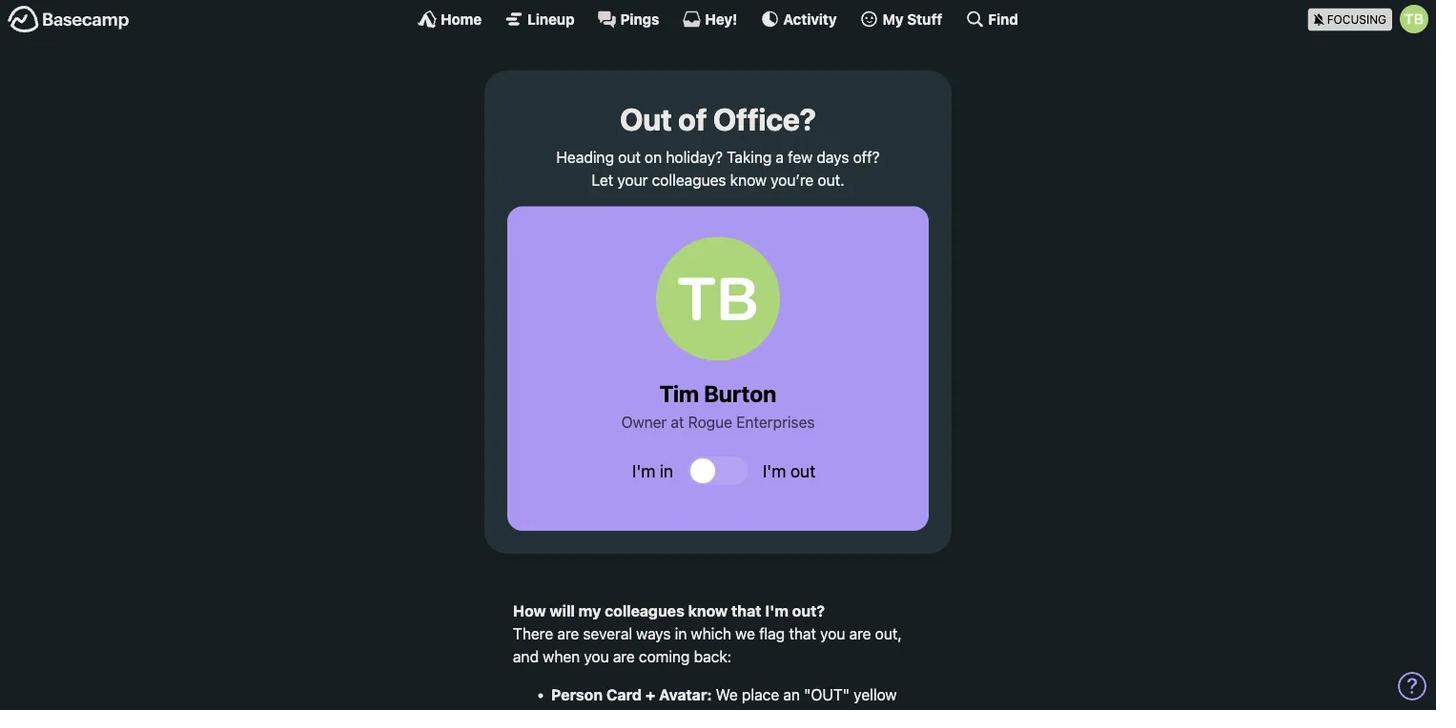 Task type: describe. For each thing, give the bounding box(es) containing it.
pings
[[620, 10, 659, 27]]

we place an "out" yellow overlay on your avatar across the entire basecamp
[[551, 686, 906, 711]]

place
[[742, 686, 779, 705]]

out?
[[792, 602, 825, 621]]

0 horizontal spatial in
[[660, 461, 673, 481]]

ways
[[636, 625, 671, 643]]

which
[[691, 625, 732, 643]]

know inside heading out on holiday? taking a few days off? let your colleagues know you're out.
[[730, 171, 767, 189]]

switch accounts image
[[8, 5, 130, 34]]

in inside how will my colleagues know that i'm out? there are several ways in which we flag that you are out, and when you are coming back:
[[675, 625, 687, 643]]

pings button
[[598, 10, 659, 29]]

we
[[736, 625, 755, 643]]

1 horizontal spatial that
[[789, 625, 816, 643]]

hey!
[[705, 10, 738, 27]]

stuff
[[907, 10, 943, 27]]

avatar
[[660, 709, 703, 711]]

heading
[[556, 148, 614, 166]]

holiday?
[[666, 148, 723, 166]]

let
[[592, 171, 613, 189]]

avatar:
[[659, 686, 712, 705]]

yellow
[[854, 686, 897, 705]]

there
[[513, 625, 553, 643]]

home link
[[418, 10, 482, 29]]

lineup
[[528, 10, 575, 27]]

my
[[883, 10, 904, 27]]

i'm inside how will my colleagues know that i'm out? there are several ways in which we flag that you are out, and when you are coming back:
[[765, 602, 789, 621]]

a
[[776, 148, 784, 166]]

out.
[[818, 171, 845, 189]]

lineup link
[[505, 10, 575, 29]]

my stuff button
[[860, 10, 943, 29]]

activity link
[[760, 10, 837, 29]]

burton
[[704, 380, 777, 407]]

out,
[[875, 625, 902, 643]]

and
[[513, 648, 539, 666]]

enterprises
[[736, 414, 815, 432]]

0 vertical spatial that
[[731, 602, 762, 621]]

we
[[716, 686, 738, 705]]

out
[[620, 101, 672, 137]]

1 vertical spatial you
[[584, 648, 609, 666]]

find button
[[966, 10, 1018, 29]]

activity
[[783, 10, 837, 27]]

several
[[583, 625, 632, 643]]

across
[[707, 709, 753, 711]]

off?
[[853, 148, 880, 166]]

i'm for i'm out
[[763, 461, 786, 481]]

owner
[[621, 414, 667, 432]]

of
[[678, 101, 707, 137]]

will
[[550, 602, 575, 621]]



Task type: locate. For each thing, give the bounding box(es) containing it.
1 vertical spatial out
[[791, 461, 816, 481]]

in down at
[[660, 461, 673, 481]]

know
[[730, 171, 767, 189], [688, 602, 728, 621]]

few
[[788, 148, 813, 166]]

1 vertical spatial your
[[626, 709, 656, 711]]

i'm
[[632, 461, 656, 481], [763, 461, 786, 481], [765, 602, 789, 621]]

you
[[820, 625, 845, 643], [584, 648, 609, 666]]

0 horizontal spatial you
[[584, 648, 609, 666]]

your down person card + avatar:
[[626, 709, 656, 711]]

colleagues down holiday? at the top of the page
[[652, 171, 726, 189]]

0 vertical spatial know
[[730, 171, 767, 189]]

colleagues up ways
[[605, 602, 685, 621]]

on
[[645, 148, 662, 166], [605, 709, 622, 711]]

entire
[[783, 709, 822, 711]]

flag
[[759, 625, 785, 643]]

+
[[646, 686, 656, 705]]

person card + avatar:
[[551, 686, 716, 705]]

are down will
[[557, 625, 579, 643]]

1 horizontal spatial you
[[820, 625, 845, 643]]

tim burton owner         at         rogue enterprises
[[621, 380, 815, 432]]

that down out?
[[789, 625, 816, 643]]

2 horizontal spatial are
[[849, 625, 871, 643]]

i'm out
[[763, 461, 816, 481]]

i'm down the owner
[[632, 461, 656, 481]]

1 horizontal spatial out
[[791, 461, 816, 481]]

1 horizontal spatial on
[[645, 148, 662, 166]]

0 horizontal spatial are
[[557, 625, 579, 643]]

colleagues inside heading out on holiday? taking a few days off? let your colleagues know you're out.
[[652, 171, 726, 189]]

tim burton image
[[1400, 5, 1429, 33]]

your
[[617, 171, 648, 189], [626, 709, 656, 711]]

coming
[[639, 648, 690, 666]]

my stuff
[[883, 10, 943, 27]]

on down card at the left bottom
[[605, 709, 622, 711]]

1 vertical spatial that
[[789, 625, 816, 643]]

that up we
[[731, 602, 762, 621]]

0 vertical spatial colleagues
[[652, 171, 726, 189]]

you down several
[[584, 648, 609, 666]]

i'm in
[[632, 461, 673, 481]]

i'm up flag
[[765, 602, 789, 621]]

rogue
[[688, 414, 732, 432]]

overlay
[[551, 709, 601, 711]]

out down the enterprises
[[791, 461, 816, 481]]

office?
[[713, 101, 816, 137]]

at
[[671, 414, 684, 432]]

"out"
[[804, 686, 850, 705]]

hey! button
[[682, 10, 738, 29]]

person
[[551, 686, 603, 705]]

an
[[783, 686, 800, 705]]

out down "out"
[[618, 148, 641, 166]]

are
[[557, 625, 579, 643], [849, 625, 871, 643], [613, 648, 635, 666]]

in
[[660, 461, 673, 481], [675, 625, 687, 643]]

are down several
[[613, 648, 635, 666]]

are left out,
[[849, 625, 871, 643]]

colleagues
[[652, 171, 726, 189], [605, 602, 685, 621]]

your right let
[[617, 171, 648, 189]]

your inside heading out on holiday? taking a few days off? let your colleagues know you're out.
[[617, 171, 648, 189]]

know up which
[[688, 602, 728, 621]]

out
[[618, 148, 641, 166], [791, 461, 816, 481]]

focusing button
[[1308, 0, 1436, 37]]

i'm for i'm in
[[632, 461, 656, 481]]

1 horizontal spatial know
[[730, 171, 767, 189]]

1 horizontal spatial in
[[675, 625, 687, 643]]

tim
[[660, 380, 699, 407]]

that
[[731, 602, 762, 621], [789, 625, 816, 643]]

know down taking
[[730, 171, 767, 189]]

0 vertical spatial you
[[820, 625, 845, 643]]

on down "out"
[[645, 148, 662, 166]]

1 horizontal spatial are
[[613, 648, 635, 666]]

the
[[757, 709, 779, 711]]

0 horizontal spatial on
[[605, 709, 622, 711]]

on inside we place an "out" yellow overlay on your avatar across the entire basecamp
[[605, 709, 622, 711]]

out for i'm
[[791, 461, 816, 481]]

0 vertical spatial your
[[617, 171, 648, 189]]

0 horizontal spatial that
[[731, 602, 762, 621]]

1 vertical spatial know
[[688, 602, 728, 621]]

when
[[543, 648, 580, 666]]

taking
[[727, 148, 772, 166]]

my
[[579, 602, 601, 621]]

card
[[606, 686, 642, 705]]

on inside heading out on holiday? taking a few days off? let your colleagues know you're out.
[[645, 148, 662, 166]]

1 vertical spatial colleagues
[[605, 602, 685, 621]]

1 vertical spatial on
[[605, 709, 622, 711]]

out for heading
[[618, 148, 641, 166]]

heading out on holiday? taking a few days off? let your colleagues know you're out.
[[556, 148, 880, 189]]

focusing
[[1327, 13, 1387, 26]]

home
[[441, 10, 482, 27]]

how
[[513, 602, 546, 621]]

out inside heading out on holiday? taking a few days off? let your colleagues know you're out.
[[618, 148, 641, 166]]

0 horizontal spatial know
[[688, 602, 728, 621]]

0 vertical spatial out
[[618, 148, 641, 166]]

0 vertical spatial in
[[660, 461, 673, 481]]

in right ways
[[675, 625, 687, 643]]

know inside how will my colleagues know that i'm out? there are several ways in which we flag that you are out, and when you are coming back:
[[688, 602, 728, 621]]

main element
[[0, 0, 1436, 37]]

back:
[[694, 648, 732, 666]]

how will my colleagues know that i'm out? there are several ways in which we flag that you are out, and when you are coming back:
[[513, 602, 902, 666]]

your inside we place an "out" yellow overlay on your avatar across the entire basecamp
[[626, 709, 656, 711]]

0 horizontal spatial out
[[618, 148, 641, 166]]

you're
[[771, 171, 814, 189]]

find
[[988, 10, 1018, 27]]

days
[[817, 148, 849, 166]]

i'm down the enterprises
[[763, 461, 786, 481]]

0 vertical spatial on
[[645, 148, 662, 166]]

1 vertical spatial in
[[675, 625, 687, 643]]

colleagues inside how will my colleagues know that i'm out? there are several ways in which we flag that you are out, and when you are coming back:
[[605, 602, 685, 621]]

you down out?
[[820, 625, 845, 643]]

out of office?
[[620, 101, 816, 137]]



Task type: vqa. For each thing, say whether or not it's contained in the screenshot.
holiday? on the top
yes



